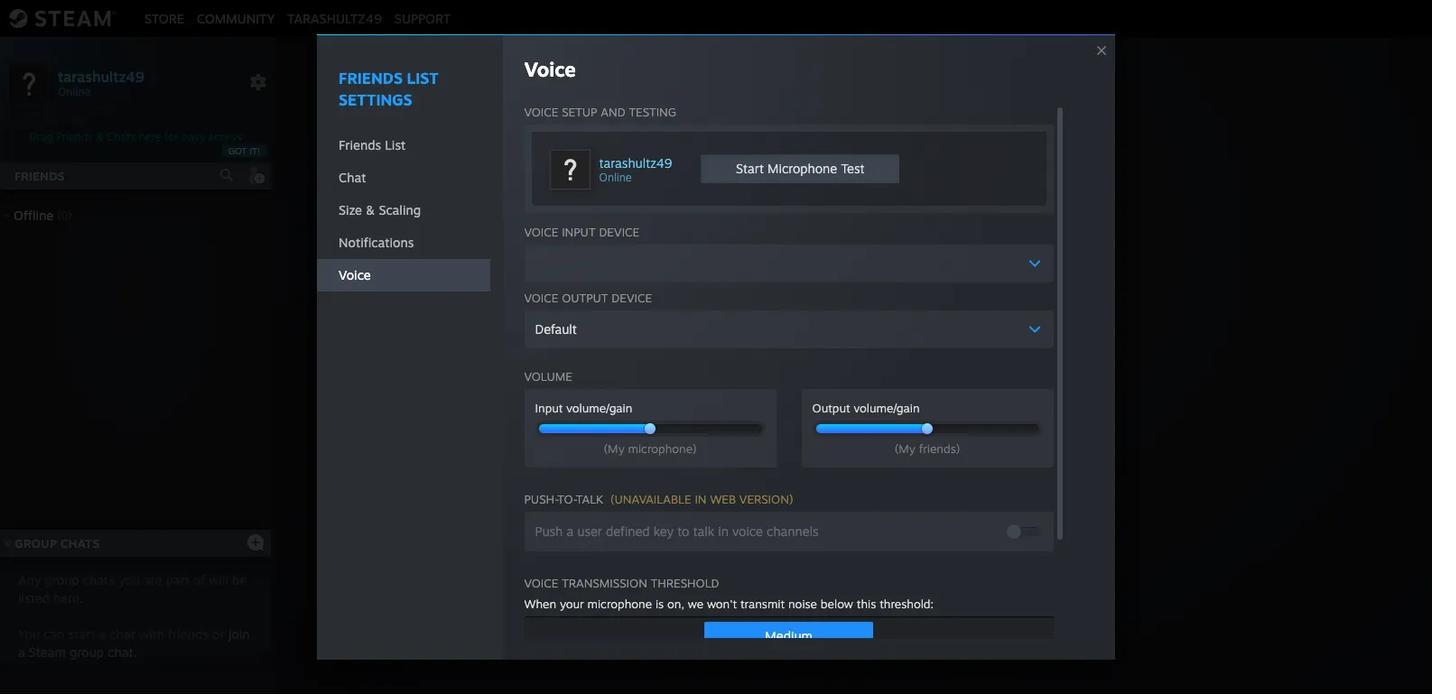 Task type: vqa. For each thing, say whether or not it's contained in the screenshot.
Create a group chat "icon"
yes



Task type: locate. For each thing, give the bounding box(es) containing it.
list up settings
[[407, 69, 439, 88]]

you
[[18, 627, 40, 642]]

voice for input
[[524, 225, 559, 240]]

voice for output
[[524, 291, 559, 306]]

1 horizontal spatial (my
[[895, 442, 916, 457]]

device
[[599, 225, 640, 240], [612, 291, 652, 306]]

voice output device
[[524, 291, 652, 306]]

1 vertical spatial talk
[[693, 524, 715, 540]]

tarashultz49 up the drag friends & chats here for easy access
[[58, 67, 145, 85]]

chats left here
[[107, 130, 136, 144]]

scaling
[[379, 203, 421, 218]]

1 horizontal spatial volume/gain
[[854, 402, 920, 416]]

any
[[18, 573, 41, 588]]

1 vertical spatial group
[[15, 537, 57, 551]]

0 vertical spatial to
[[925, 375, 938, 393]]

chat up size
[[339, 170, 366, 186]]

output up default
[[562, 291, 608, 306]]

friends down settings
[[339, 138, 381, 153]]

voice left setup
[[524, 105, 559, 120]]

0 vertical spatial group
[[45, 573, 79, 588]]

(my for (my friends)
[[895, 442, 916, 457]]

1 (my from the left
[[604, 442, 625, 457]]

input down volume
[[535, 402, 563, 416]]

this
[[857, 598, 877, 612]]

drag
[[29, 130, 53, 144]]

list for friends list
[[385, 138, 406, 153]]

talk down web
[[693, 524, 715, 540]]

push
[[535, 524, 563, 540]]

0 horizontal spatial chat
[[339, 170, 366, 186]]

voice transmission threshold when your microphone is on, we won't transmit noise below this threshold:
[[524, 577, 934, 612]]

voice
[[524, 57, 576, 82], [524, 105, 559, 120], [524, 225, 559, 240], [339, 268, 371, 283], [524, 291, 559, 306], [524, 577, 559, 591]]

a inside the join a steam group chat.
[[18, 645, 25, 660]]

volume/gain
[[567, 402, 633, 416], [854, 402, 920, 416]]

in left web
[[695, 493, 707, 507]]

online
[[599, 171, 632, 185]]

group
[[844, 375, 885, 393], [15, 537, 57, 551]]

voice inside voice transmission threshold when your microphone is on, we won't transmit noise below this threshold:
[[524, 577, 559, 591]]

0 horizontal spatial tarashultz49
[[58, 67, 145, 85]]

chat
[[339, 170, 366, 186], [889, 375, 920, 393]]

add a friend image
[[246, 165, 266, 185]]

or right friend
[[826, 375, 840, 393]]

input up voice output device
[[562, 225, 596, 240]]

notifications
[[339, 235, 414, 251]]

group
[[45, 573, 79, 588], [70, 645, 104, 660]]

a right click
[[767, 375, 775, 393]]

0 vertical spatial &
[[96, 130, 104, 144]]

to-
[[558, 493, 576, 507]]

0 horizontal spatial list
[[385, 138, 406, 153]]

here
[[139, 130, 161, 144]]

start
[[68, 627, 95, 642]]

you
[[118, 573, 140, 588]]

2 horizontal spatial tarashultz49
[[599, 156, 672, 171]]

1 vertical spatial device
[[612, 291, 652, 306]]

device down voice input device
[[612, 291, 652, 306]]

&
[[96, 130, 104, 144], [366, 203, 375, 218]]

talk left (
[[576, 493, 604, 507]]

you can start a chat with friends or
[[18, 627, 228, 642]]

group down start on the bottom left of page
[[70, 645, 104, 660]]

1 horizontal spatial output
[[813, 402, 851, 416]]

volume/gain down click a friend or group chat to start!
[[854, 402, 920, 416]]

any group chats you are part of will be listed here.
[[18, 573, 247, 606]]

1 horizontal spatial group
[[844, 375, 885, 393]]

output
[[562, 291, 608, 306], [813, 402, 851, 416]]

group up the here.
[[45, 573, 79, 588]]

or left join
[[212, 627, 225, 642]]

start!
[[943, 375, 978, 393]]

a left user
[[567, 524, 574, 540]]

tarashultz49 left support
[[288, 10, 382, 26]]

voice down the notifications
[[339, 268, 371, 283]]

community
[[197, 10, 275, 26]]

your
[[560, 598, 584, 612]]

push-
[[524, 493, 558, 507]]

1 vertical spatial to
[[678, 524, 690, 540]]

1 horizontal spatial or
[[826, 375, 840, 393]]

(my left "microphone)"
[[604, 442, 625, 457]]

friends for friends list
[[339, 138, 381, 153]]

join a steam group chat.
[[18, 627, 250, 660]]

medium high
[[765, 629, 977, 652]]

chat up output volume/gain
[[889, 375, 920, 393]]

will
[[209, 573, 229, 588]]

chats up chats
[[60, 537, 100, 551]]

voice for setup
[[524, 105, 559, 120]]

1 vertical spatial group
[[70, 645, 104, 660]]

output volume/gain
[[813, 402, 920, 416]]

1 vertical spatial input
[[535, 402, 563, 416]]

input
[[562, 225, 596, 240], [535, 402, 563, 416]]

friends inside the friends list settings
[[339, 69, 403, 88]]

default
[[535, 322, 577, 337]]

friends up settings
[[339, 69, 403, 88]]

0 vertical spatial output
[[562, 291, 608, 306]]

1 horizontal spatial chats
[[107, 130, 136, 144]]

1 vertical spatial or
[[212, 627, 225, 642]]

device down online
[[599, 225, 640, 240]]

start microphone test button
[[701, 155, 900, 184]]

manage friends list settings image
[[249, 73, 267, 91]]

friends
[[339, 69, 403, 88], [56, 130, 93, 144], [339, 138, 381, 153], [14, 169, 65, 183]]

chats
[[107, 130, 136, 144], [60, 537, 100, 551]]

1 volume/gain from the left
[[567, 402, 633, 416]]

chat
[[110, 627, 136, 642]]

to right key
[[678, 524, 690, 540]]

)
[[789, 493, 794, 507]]

volume/gain down volume
[[567, 402, 633, 416]]

output down click a friend or group chat to start!
[[813, 402, 851, 416]]

voice setup and testing
[[524, 105, 677, 120]]

1 vertical spatial chat
[[889, 375, 920, 393]]

support
[[395, 10, 451, 26]]

microphone
[[588, 598, 652, 612]]

1 horizontal spatial list
[[407, 69, 439, 88]]

in left 'voice'
[[718, 524, 729, 540]]

listed
[[18, 591, 50, 606]]

store
[[145, 10, 184, 26]]

friend
[[780, 375, 821, 393]]

0 horizontal spatial or
[[212, 627, 225, 642]]

collapse chats list image
[[0, 540, 21, 548]]

1 vertical spatial tarashultz49
[[58, 67, 145, 85]]

1 horizontal spatial &
[[366, 203, 375, 218]]

0 horizontal spatial volume/gain
[[567, 402, 633, 416]]

join
[[228, 627, 250, 642]]

& right size
[[366, 203, 375, 218]]

list inside the friends list settings
[[407, 69, 439, 88]]

1 vertical spatial in
[[718, 524, 729, 540]]

for
[[164, 130, 179, 144]]

testing
[[629, 105, 677, 120]]

(
[[611, 493, 615, 507]]

transmit
[[741, 598, 785, 612]]

or
[[826, 375, 840, 393], [212, 627, 225, 642]]

0 horizontal spatial (my
[[604, 442, 625, 457]]

tarashultz49 link
[[281, 10, 388, 26]]

tarashultz49
[[288, 10, 382, 26], [58, 67, 145, 85], [599, 156, 672, 171]]

a down you
[[18, 645, 25, 660]]

(my left 'friends)'
[[895, 442, 916, 457]]

voice up voice output device
[[524, 225, 559, 240]]

threshold:
[[880, 598, 934, 612]]

0 vertical spatial list
[[407, 69, 439, 88]]

a
[[767, 375, 775, 393], [567, 524, 574, 540], [99, 627, 106, 642], [18, 645, 25, 660]]

voice up default
[[524, 291, 559, 306]]

tarashultz49 down testing
[[599, 156, 672, 171]]

2 vertical spatial tarashultz49
[[599, 156, 672, 171]]

1 vertical spatial list
[[385, 138, 406, 153]]

2 volume/gain from the left
[[854, 402, 920, 416]]

chat.
[[108, 645, 137, 660]]

voice for transmission
[[524, 577, 559, 591]]

0 vertical spatial device
[[599, 225, 640, 240]]

friends for friends list settings
[[339, 69, 403, 88]]

microphone)
[[628, 442, 697, 457]]

group up output volume/gain
[[844, 375, 885, 393]]

voice up when
[[524, 577, 559, 591]]

settings
[[339, 91, 413, 110]]

1 horizontal spatial tarashultz49
[[288, 10, 382, 26]]

friends down drag
[[14, 169, 65, 183]]

user
[[578, 524, 602, 540]]

list down settings
[[385, 138, 406, 153]]

channels
[[767, 524, 819, 540]]

(my
[[604, 442, 625, 457], [895, 442, 916, 457]]

to left start!
[[925, 375, 938, 393]]

voice up setup
[[524, 57, 576, 82]]

volume/gain for output volume/gain
[[854, 402, 920, 416]]

0 horizontal spatial chats
[[60, 537, 100, 551]]

2 (my from the left
[[895, 442, 916, 457]]

won't
[[707, 598, 737, 612]]

1 horizontal spatial to
[[925, 375, 938, 393]]

tarashultz49 online
[[599, 156, 672, 185]]

a left chat
[[99, 627, 106, 642]]

group up the any
[[15, 537, 57, 551]]

0 vertical spatial in
[[695, 493, 707, 507]]

a for friend
[[767, 375, 775, 393]]

list for friends list settings
[[407, 69, 439, 88]]

join a steam group chat. link
[[18, 627, 250, 660]]

1 vertical spatial &
[[366, 203, 375, 218]]

0 horizontal spatial talk
[[576, 493, 604, 507]]

& left here
[[96, 130, 104, 144]]



Task type: describe. For each thing, give the bounding box(es) containing it.
below
[[821, 598, 854, 612]]

friends list settings
[[339, 69, 439, 110]]

friends
[[168, 627, 209, 642]]

chats
[[83, 573, 115, 588]]

1 horizontal spatial talk
[[693, 524, 715, 540]]

support link
[[388, 10, 457, 26]]

0 vertical spatial group
[[844, 375, 885, 393]]

test
[[841, 161, 865, 177]]

push-to-talk ( unavailable in web version )
[[524, 493, 794, 507]]

voice
[[733, 524, 763, 540]]

be
[[232, 573, 247, 588]]

version
[[740, 493, 789, 507]]

(my for (my microphone)
[[604, 442, 625, 457]]

create a group chat image
[[247, 533, 265, 552]]

0 horizontal spatial in
[[695, 493, 707, 507]]

0 vertical spatial or
[[826, 375, 840, 393]]

device for voice output device
[[612, 291, 652, 306]]

0 vertical spatial chat
[[339, 170, 366, 186]]

transmission
[[562, 577, 648, 591]]

0 horizontal spatial to
[[678, 524, 690, 540]]

volume
[[524, 370, 573, 384]]

defined
[[606, 524, 650, 540]]

are
[[144, 573, 162, 588]]

web
[[710, 493, 736, 507]]

high
[[950, 636, 977, 652]]

unavailable
[[615, 493, 692, 507]]

0 horizontal spatial group
[[15, 537, 57, 551]]

voice input device
[[524, 225, 640, 240]]

1 vertical spatial chats
[[60, 537, 100, 551]]

noise
[[789, 598, 818, 612]]

click a friend or group chat to start!
[[731, 375, 978, 393]]

on,
[[668, 598, 685, 612]]

community link
[[191, 10, 281, 26]]

key
[[654, 524, 674, 540]]

size
[[339, 203, 362, 218]]

start microphone test
[[736, 161, 865, 177]]

0 horizontal spatial &
[[96, 130, 104, 144]]

we
[[688, 598, 704, 612]]

when
[[524, 598, 557, 612]]

easy
[[182, 130, 205, 144]]

size & scaling
[[339, 203, 421, 218]]

device for voice input device
[[599, 225, 640, 240]]

setup
[[562, 105, 597, 120]]

steam
[[29, 645, 66, 660]]

offline
[[14, 208, 53, 223]]

access
[[208, 130, 242, 144]]

(my microphone)
[[604, 442, 697, 457]]

friends right drag
[[56, 130, 93, 144]]

0 vertical spatial talk
[[576, 493, 604, 507]]

group inside the join a steam group chat.
[[70, 645, 104, 660]]

0 vertical spatial chats
[[107, 130, 136, 144]]

friends for friends
[[14, 169, 65, 183]]

input volume/gain
[[535, 402, 633, 416]]

microphone
[[768, 161, 838, 177]]

off
[[605, 636, 624, 652]]

0 vertical spatial tarashultz49
[[288, 10, 382, 26]]

0 horizontal spatial output
[[562, 291, 608, 306]]

here.
[[53, 591, 83, 606]]

push a user defined key to talk in voice channels
[[535, 524, 819, 540]]

friends)
[[919, 442, 961, 457]]

group inside any group chats you are part of will be listed here.
[[45, 573, 79, 588]]

store link
[[138, 10, 191, 26]]

group chats
[[15, 537, 100, 551]]

0 vertical spatial input
[[562, 225, 596, 240]]

is
[[656, 598, 664, 612]]

1 horizontal spatial chat
[[889, 375, 920, 393]]

medium
[[765, 629, 813, 645]]

part
[[166, 573, 190, 588]]

(my friends)
[[895, 442, 961, 457]]

search my friends list image
[[219, 167, 235, 183]]

friends list
[[339, 138, 406, 153]]

a for steam
[[18, 645, 25, 660]]

click
[[731, 375, 763, 393]]

start
[[736, 161, 764, 177]]

can
[[43, 627, 64, 642]]

of
[[193, 573, 205, 588]]

1 vertical spatial output
[[813, 402, 851, 416]]

drag friends & chats here for easy access
[[29, 130, 242, 144]]

with
[[139, 627, 164, 642]]

and
[[601, 105, 626, 120]]

1 horizontal spatial in
[[718, 524, 729, 540]]

threshold
[[651, 577, 720, 591]]

a for user
[[567, 524, 574, 540]]

volume/gain for input volume/gain
[[567, 402, 633, 416]]



